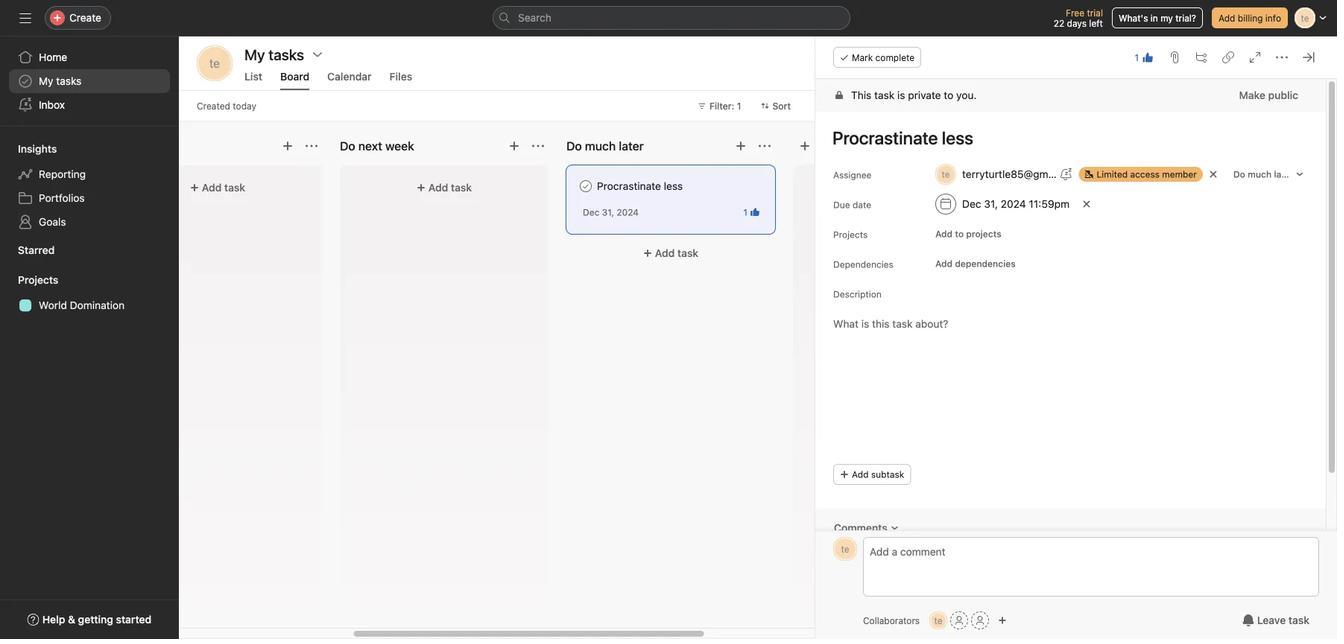 Task type: vqa. For each thing, say whether or not it's contained in the screenshot.
See details, My workspace image
no



Task type: describe. For each thing, give the bounding box(es) containing it.
mark complete button
[[834, 47, 922, 68]]

created
[[197, 101, 230, 111]]

projects inside 'main content'
[[834, 230, 868, 240]]

2024 for dec 31, 2024
[[617, 207, 639, 218]]

reporting link
[[9, 163, 170, 186]]

add inside add subtask "button"
[[852, 470, 869, 480]]

what's in my trial? button
[[1112, 7, 1203, 28]]

projects element
[[0, 267, 179, 321]]

do much later button
[[1227, 164, 1312, 185]]

dependencies
[[834, 259, 894, 270]]

add dependencies button
[[929, 254, 1023, 274]]

leave
[[1258, 615, 1286, 627]]

clear due date image
[[1083, 200, 1092, 209]]

dec 31, 2024 11:59pm button
[[929, 191, 1077, 218]]

2 more section actions image from the left
[[532, 140, 544, 152]]

my
[[39, 75, 53, 87]]

projects inside projects dropdown button
[[18, 274, 58, 286]]

terryturtle85@gmail.com button
[[929, 161, 1083, 188]]

make public
[[1240, 89, 1299, 101]]

my tasks
[[245, 45, 304, 63]]

do for do next week
[[340, 139, 355, 153]]

add inside "add to projects" button
[[936, 229, 953, 239]]

copy task link image
[[1223, 51, 1235, 63]]

access
[[1131, 169, 1160, 180]]

world
[[39, 299, 67, 312]]

trial?
[[1176, 13, 1197, 23]]

filter:
[[710, 101, 735, 111]]

1 horizontal spatial add task button
[[349, 174, 540, 201]]

close details image
[[1303, 51, 1315, 63]]

add subtask button
[[834, 465, 911, 485]]

mark complete
[[852, 52, 915, 63]]

home link
[[9, 45, 170, 69]]

my tasks
[[39, 75, 82, 87]]

inbox
[[39, 99, 65, 111]]

search list box
[[493, 6, 851, 30]]

te for collaborators
[[841, 544, 850, 555]]

hide sidebar image
[[19, 12, 31, 24]]

procrastinate less dialog
[[816, 37, 1338, 640]]

is
[[898, 89, 906, 101]]

1 horizontal spatial add task
[[429, 182, 472, 194]]

te button for created today
[[197, 45, 233, 81]]

files
[[390, 70, 412, 83]]

due date
[[834, 200, 872, 210]]

tasks
[[56, 75, 82, 87]]

1 for 1 button to the top
[[1135, 52, 1139, 63]]

2024 for dec 31, 2024 11:59pm
[[1001, 198, 1027, 210]]

te for created today
[[209, 56, 220, 70]]

calendar link
[[327, 70, 372, 90]]

started
[[116, 614, 152, 626]]

member
[[1163, 169, 1197, 180]]

info
[[1266, 13, 1282, 23]]

subtask
[[872, 470, 905, 480]]

task for leave task button
[[1289, 615, 1310, 627]]

do next week
[[340, 139, 415, 153]]

limited access member
[[1097, 169, 1197, 180]]

list link
[[245, 70, 262, 90]]

1 inside dropdown button
[[737, 101, 742, 111]]

inbox link
[[9, 93, 170, 117]]

attachments: add a file to this task, procrastinate less image
[[1169, 51, 1181, 63]]

comments
[[834, 522, 888, 535]]

add to projects
[[936, 229, 1002, 239]]

projects
[[967, 229, 1002, 239]]

main content inside procrastinate less dialog
[[816, 79, 1327, 594]]

task for add task button to the right
[[678, 247, 699, 259]]

assignee
[[834, 170, 872, 180]]

add subtask
[[852, 470, 905, 480]]

in
[[1151, 13, 1159, 23]]

sort button
[[754, 95, 798, 116]]

create
[[69, 12, 101, 24]]

free trial 22 days left
[[1054, 7, 1104, 28]]

do for do much later
[[1234, 169, 1246, 180]]

help
[[42, 614, 65, 626]]

private
[[908, 89, 941, 101]]

more section actions image
[[759, 140, 771, 152]]

leave task button
[[1233, 608, 1320, 635]]

what's
[[1119, 13, 1149, 23]]

board
[[280, 70, 310, 83]]

31, for dec 31, 2024
[[602, 207, 614, 218]]

days
[[1067, 18, 1087, 28]]

comments button
[[825, 515, 909, 542]]

later
[[1275, 169, 1294, 180]]

do much later
[[1234, 169, 1294, 180]]

to inside button
[[955, 229, 964, 239]]

portfolios
[[39, 192, 85, 204]]

search button
[[493, 6, 851, 30]]

description
[[834, 289, 882, 300]]

insights element
[[0, 136, 179, 237]]



Task type: locate. For each thing, give the bounding box(es) containing it.
1 button left attachments: add a file to this task, procrastinate less icon
[[1131, 47, 1159, 68]]

main content
[[816, 79, 1327, 594]]

list
[[245, 70, 262, 83]]

2 horizontal spatial add task
[[655, 247, 699, 259]]

0 horizontal spatial do
[[340, 139, 355, 153]]

dec inside dropdown button
[[963, 198, 982, 210]]

0 horizontal spatial to
[[944, 89, 954, 101]]

0 vertical spatial 1 button
[[1131, 47, 1159, 68]]

show options image
[[312, 48, 324, 60]]

limited
[[1097, 169, 1128, 180]]

2 horizontal spatial add task button
[[567, 240, 775, 267]]

collaborators
[[863, 616, 920, 626]]

task for the left add task button
[[224, 182, 245, 194]]

31, for dec 31, 2024 11:59pm
[[985, 198, 998, 210]]

1 horizontal spatial 31,
[[985, 198, 998, 210]]

0 horizontal spatial 1
[[737, 101, 742, 111]]

1 inside procrastinate less dialog
[[1135, 52, 1139, 63]]

1 vertical spatial 1 button
[[741, 205, 763, 220]]

projects up world
[[18, 274, 58, 286]]

help & getting started
[[42, 614, 152, 626]]

today
[[233, 101, 256, 111]]

procrastinate less
[[597, 180, 683, 192]]

search
[[518, 12, 552, 24]]

1 horizontal spatial do
[[567, 139, 582, 153]]

more section actions image
[[306, 140, 318, 152], [532, 140, 544, 152]]

complete
[[876, 52, 915, 63]]

add to projects button
[[929, 224, 1009, 245]]

make public button
[[1230, 82, 1309, 109]]

help & getting started button
[[18, 607, 161, 634]]

0 horizontal spatial add task button
[[122, 174, 313, 201]]

2 vertical spatial 1
[[744, 207, 748, 218]]

add inside add billing info button
[[1219, 13, 1236, 23]]

to
[[944, 89, 954, 101], [955, 229, 964, 239]]

this
[[852, 89, 872, 101]]

dec 31, 2024 button
[[583, 207, 639, 218]]

3 add task image from the left
[[735, 140, 747, 152]]

te button left list
[[197, 45, 233, 81]]

much
[[1248, 169, 1272, 180]]

less
[[664, 180, 683, 192]]

goals
[[39, 216, 66, 228]]

next week
[[359, 139, 415, 153]]

date
[[853, 200, 872, 210]]

you.
[[957, 89, 977, 101]]

te button down the comments
[[834, 538, 858, 561]]

0 horizontal spatial projects
[[18, 274, 58, 286]]

1 horizontal spatial te
[[841, 544, 850, 555]]

task inside leave task button
[[1289, 615, 1310, 627]]

0 vertical spatial 1
[[1135, 52, 1139, 63]]

do for do much later
[[567, 139, 582, 153]]

sort
[[773, 101, 791, 111]]

0 vertical spatial te
[[209, 56, 220, 70]]

1 for 1 button to the left
[[744, 207, 748, 218]]

0 horizontal spatial 1 button
[[741, 205, 763, 220]]

make
[[1240, 89, 1266, 101]]

main content containing this task is private to you.
[[816, 79, 1327, 594]]

do much later
[[567, 139, 644, 153]]

more section actions image left do much later
[[532, 140, 544, 152]]

31, inside the dec 31, 2024 11:59pm dropdown button
[[985, 198, 998, 210]]

task
[[875, 89, 895, 101], [224, 182, 245, 194], [451, 182, 472, 194], [678, 247, 699, 259], [1289, 615, 1310, 627]]

add task button
[[122, 174, 313, 201], [349, 174, 540, 201], [567, 240, 775, 267]]

0 horizontal spatial dec
[[583, 207, 600, 218]]

1 horizontal spatial to
[[955, 229, 964, 239]]

billing
[[1238, 13, 1264, 23]]

dec for dec 31, 2024
[[583, 207, 600, 218]]

2 horizontal spatial add task image
[[735, 140, 747, 152]]

2 horizontal spatial te
[[935, 616, 943, 626]]

add task image
[[282, 140, 294, 152], [509, 140, 520, 152], [735, 140, 747, 152]]

1 horizontal spatial add task image
[[509, 140, 520, 152]]

te right collaborators
[[935, 616, 943, 626]]

11:59pm
[[1029, 198, 1070, 210]]

0 horizontal spatial 2024
[[617, 207, 639, 218]]

do left the next week on the top
[[340, 139, 355, 153]]

te button for collaborators
[[834, 538, 858, 561]]

full screen image
[[1250, 51, 1262, 63]]

0 horizontal spatial te button
[[197, 45, 233, 81]]

1 horizontal spatial 2024
[[1001, 198, 1027, 210]]

public
[[1269, 89, 1299, 101]]

terryturtle85@gmail.com
[[963, 168, 1083, 180]]

what's in my trial?
[[1119, 13, 1197, 23]]

1 horizontal spatial projects
[[834, 230, 868, 240]]

my tasks link
[[9, 69, 170, 93]]

1 vertical spatial te button
[[834, 538, 858, 561]]

2024 inside the dec 31, 2024 11:59pm dropdown button
[[1001, 198, 1027, 210]]

0 vertical spatial to
[[944, 89, 954, 101]]

remove assignee image
[[1209, 170, 1218, 179]]

trial
[[1087, 7, 1104, 18]]

add inside add dependencies button
[[936, 259, 953, 269]]

0 horizontal spatial add task image
[[282, 140, 294, 152]]

add or remove collaborators image
[[999, 617, 1007, 626]]

1 horizontal spatial dec
[[963, 198, 982, 210]]

global element
[[0, 37, 179, 126]]

1 horizontal spatial te button
[[834, 538, 858, 561]]

22
[[1054, 18, 1065, 28]]

procrastinate
[[597, 180, 661, 192]]

0 vertical spatial te button
[[197, 45, 233, 81]]

0 vertical spatial projects
[[834, 230, 868, 240]]

free
[[1066, 7, 1085, 18]]

1 add task image from the left
[[282, 140, 294, 152]]

more actions for this task image
[[1277, 51, 1289, 63]]

2 horizontal spatial te button
[[930, 612, 948, 630]]

home
[[39, 51, 67, 63]]

te button right collaborators
[[930, 612, 948, 630]]

dec down completed image
[[583, 207, 600, 218]]

dec 31, 2024
[[583, 207, 639, 218]]

do
[[340, 139, 355, 153], [567, 139, 582, 153], [1234, 169, 1246, 180]]

1 horizontal spatial 1
[[744, 207, 748, 218]]

projects down due date
[[834, 230, 868, 240]]

starred
[[18, 244, 55, 257]]

world domination link
[[9, 294, 170, 318]]

add subtask image
[[1196, 51, 1208, 63]]

2 add task image from the left
[[509, 140, 520, 152]]

insights
[[18, 143, 57, 155]]

mark
[[852, 52, 873, 63]]

do left much
[[1234, 169, 1246, 180]]

add dependencies
[[936, 259, 1016, 269]]

31, down procrastinate
[[602, 207, 614, 218]]

leave task
[[1258, 615, 1310, 627]]

task for middle add task button
[[451, 182, 472, 194]]

filter: 1
[[710, 101, 742, 111]]

te left list
[[209, 56, 220, 70]]

dec
[[963, 198, 982, 210], [583, 207, 600, 218]]

insights button
[[0, 142, 57, 157]]

reporting
[[39, 168, 86, 180]]

1 vertical spatial te
[[841, 544, 850, 555]]

2024 down procrastinate
[[617, 207, 639, 218]]

task inside 'main content'
[[875, 89, 895, 101]]

world domination
[[39, 299, 125, 312]]

0 horizontal spatial te
[[209, 56, 220, 70]]

1 horizontal spatial more section actions image
[[532, 140, 544, 152]]

0 horizontal spatial 31,
[[602, 207, 614, 218]]

dependencies
[[955, 259, 1016, 269]]

portfolios link
[[9, 186, 170, 210]]

0 horizontal spatial add task
[[202, 182, 245, 194]]

starred button
[[0, 243, 55, 258]]

1 vertical spatial 1
[[737, 101, 742, 111]]

left
[[1090, 18, 1104, 28]]

completed image
[[577, 177, 595, 195]]

2 vertical spatial te
[[935, 616, 943, 626]]

2024 down terryturtle85@gmail.com "dropdown button"
[[1001, 198, 1027, 210]]

te down the comments
[[841, 544, 850, 555]]

add task image for do next week
[[509, 140, 520, 152]]

board link
[[280, 70, 310, 90]]

1 vertical spatial projects
[[18, 274, 58, 286]]

files link
[[390, 70, 412, 90]]

add task image for do much later
[[735, 140, 747, 152]]

2 horizontal spatial 1
[[1135, 52, 1139, 63]]

getting
[[78, 614, 113, 626]]

dec up add to projects
[[963, 198, 982, 210]]

Completed checkbox
[[577, 177, 595, 195]]

to left projects
[[955, 229, 964, 239]]

my
[[1161, 13, 1174, 23]]

2 horizontal spatial do
[[1234, 169, 1246, 180]]

add task
[[202, 182, 245, 194], [429, 182, 472, 194], [655, 247, 699, 259]]

1 more section actions image from the left
[[306, 140, 318, 152]]

do left much later
[[567, 139, 582, 153]]

add
[[1219, 13, 1236, 23], [202, 182, 222, 194], [429, 182, 448, 194], [936, 229, 953, 239], [655, 247, 675, 259], [936, 259, 953, 269], [852, 470, 869, 480]]

domination
[[70, 299, 125, 312]]

do inside popup button
[[1234, 169, 1246, 180]]

this task is private to you.
[[852, 89, 977, 101]]

&
[[68, 614, 75, 626]]

1 horizontal spatial 1 button
[[1131, 47, 1159, 68]]

Task Name text field
[[823, 121, 1309, 155]]

0 horizontal spatial more section actions image
[[306, 140, 318, 152]]

more section actions image left do next week
[[306, 140, 318, 152]]

dec 31, 2024 11:59pm
[[963, 198, 1070, 210]]

te
[[209, 56, 220, 70], [841, 544, 850, 555], [935, 616, 943, 626]]

2 vertical spatial te button
[[930, 612, 948, 630]]

dec for dec 31, 2024 11:59pm
[[963, 198, 982, 210]]

add billing info button
[[1212, 7, 1289, 28]]

due
[[834, 200, 850, 210]]

much later
[[585, 139, 644, 153]]

31, up projects
[[985, 198, 998, 210]]

filter: 1 button
[[691, 95, 748, 116]]

1 button down more section actions icon
[[741, 205, 763, 220]]

to left you.
[[944, 89, 954, 101]]

add billing info
[[1219, 13, 1282, 23]]

1 vertical spatial to
[[955, 229, 964, 239]]



